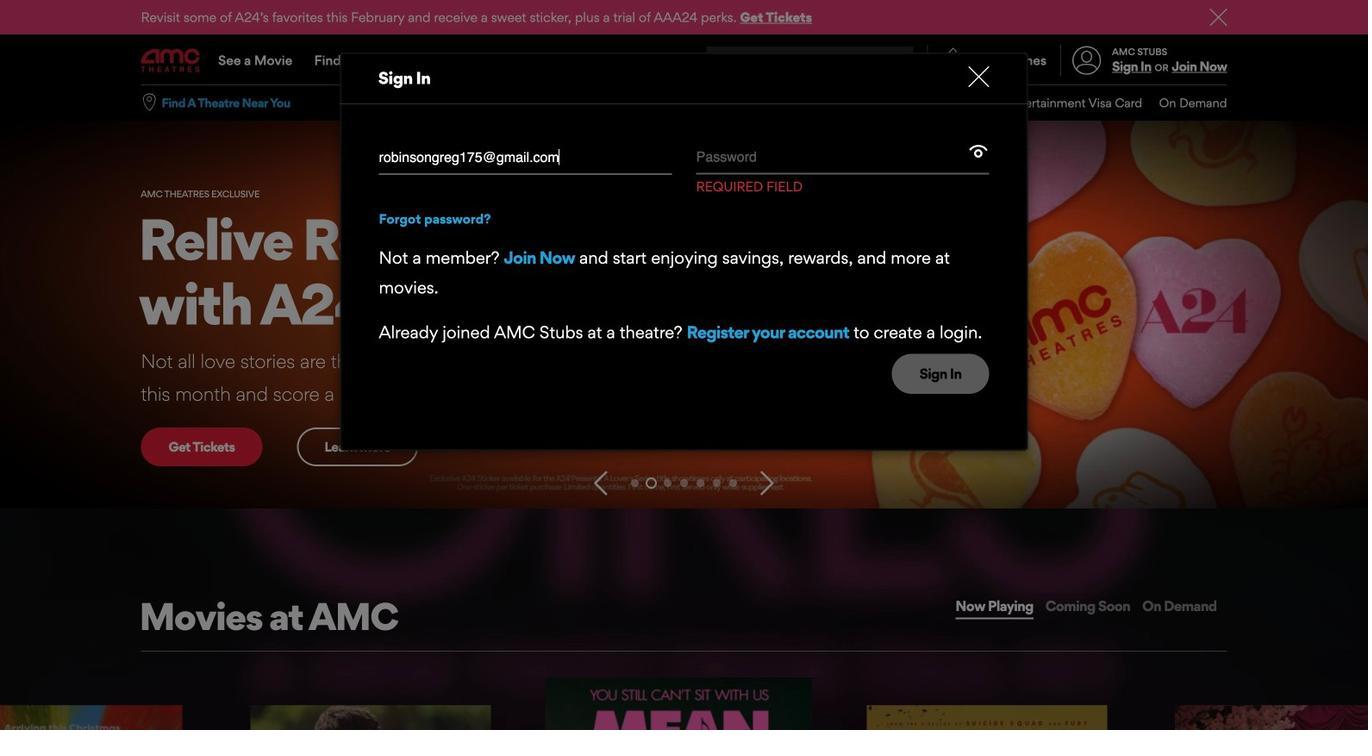 Task type: describe. For each thing, give the bounding box(es) containing it.
4 menu item from the left
[[885, 85, 957, 121]]

submit search icon image
[[893, 53, 907, 67]]

showtimes image
[[929, 45, 980, 76]]

5 menu item from the left
[[957, 85, 1143, 121]]

sign in or join amc stubs element
[[1061, 36, 1228, 85]]

2 menu item from the left
[[761, 85, 834, 121]]

0 vertical spatial menu
[[141, 36, 1228, 85]]

6 menu item from the left
[[1143, 85, 1228, 121]]

movie poster for migration image
[[0, 706, 183, 731]]

Email email field
[[379, 141, 672, 175]]



Task type: vqa. For each thing, say whether or not it's contained in the screenshot.
MIN for 1 hr 30 min
no



Task type: locate. For each thing, give the bounding box(es) containing it.
Password password field
[[697, 141, 968, 173]]

movie poster for the beekeeper image
[[867, 706, 1108, 731]]

user profile image
[[1063, 46, 1112, 75]]

movie poster for wonka image
[[1176, 706, 1369, 731]]

close image
[[969, 66, 990, 87]]

1 menu item from the left
[[671, 85, 761, 121]]

menu
[[141, 36, 1228, 85], [671, 85, 1228, 121]]

a24 lovers series image
[[0, 121, 1369, 509]]

menu item
[[671, 85, 761, 121], [761, 85, 834, 121], [834, 85, 885, 121], [885, 85, 957, 121], [957, 85, 1143, 121], [1143, 85, 1228, 121]]

3 menu item from the left
[[834, 85, 885, 121]]

1 vertical spatial menu
[[671, 85, 1228, 121]]

close element
[[969, 66, 990, 87]]

movie poster for anyone but you image
[[250, 706, 491, 731]]

amc logo image
[[141, 49, 201, 72], [141, 49, 201, 72]]

movie poster for mean girls image
[[546, 678, 813, 731]]



